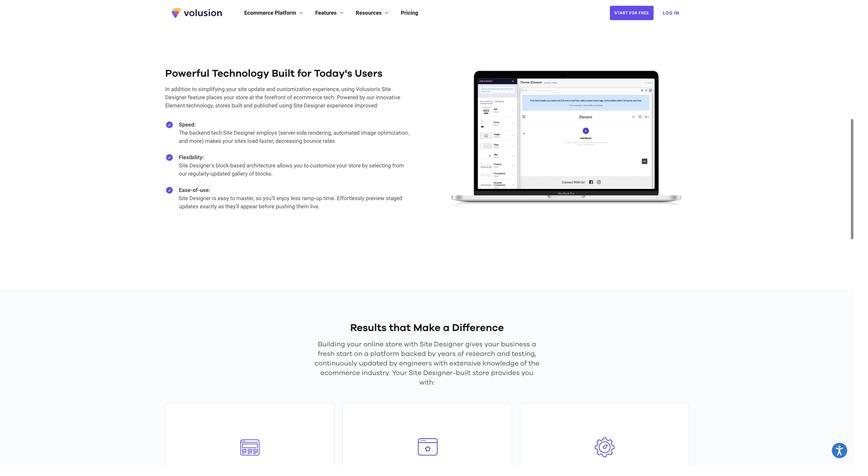 Task type: locate. For each thing, give the bounding box(es) containing it.
0 horizontal spatial our
[[179, 171, 187, 177]]

and up knowledge
[[497, 351, 510, 357]]

1 vertical spatial updated
[[359, 360, 388, 367]]

with up designer-
[[434, 360, 448, 367]]

using up powered
[[341, 86, 355, 92]]

today's
[[314, 69, 352, 79]]

you down testing,
[[522, 370, 534, 377]]

0 horizontal spatial built
[[232, 102, 242, 109]]

open accessibe: accessibility options, statement and help image
[[836, 446, 844, 456]]

live.
[[310, 203, 320, 210]]

a right on
[[364, 351, 369, 357]]

your
[[392, 370, 407, 377]]

1 vertical spatial ecommerce
[[321, 370, 360, 377]]

0 horizontal spatial a
[[364, 351, 369, 357]]

designer inside speed: the backend tech site designer employs (server-side rendering, automated image optimization, and more) makes your sites load faster, decreasing bounce rates.
[[234, 130, 255, 136]]

our down volusion's
[[367, 94, 375, 101]]

0 vertical spatial our
[[367, 94, 375, 101]]

a
[[443, 323, 450, 333], [532, 341, 536, 348], [364, 351, 369, 357]]

testing,
[[512, 351, 536, 357]]

in
[[674, 10, 680, 16]]

the
[[255, 94, 263, 101], [529, 360, 540, 367]]

of inside in addition to simplifying your site update and customization experience, using volusion's site designer feature places your store at the forefront of ecommerce tech. powered by our innovative element technology, stores built and published using site designer experience improved:
[[287, 94, 292, 101]]

store up platform
[[385, 341, 402, 348]]

0 vertical spatial the
[[255, 94, 263, 101]]

2 vertical spatial to
[[230, 195, 235, 202]]

experience
[[327, 102, 353, 109]]

rendering,
[[308, 130, 332, 136]]

your left the sites
[[223, 138, 233, 144]]

your up 'research' in the bottom right of the page
[[485, 341, 499, 348]]

customization
[[277, 86, 311, 92]]

our inside in addition to simplifying your site update and customization experience, using volusion's site designer feature places your store at the forefront of ecommerce tech. powered by our innovative element technology, stores built and published using site designer experience improved:
[[367, 94, 375, 101]]

your
[[226, 86, 237, 92], [224, 94, 234, 101], [223, 138, 233, 144], [337, 162, 347, 169], [347, 341, 362, 348], [485, 341, 499, 348]]

based
[[230, 162, 245, 169]]

1 horizontal spatial a
[[443, 323, 450, 333]]

ecommerce down continuously
[[321, 370, 360, 377]]

and down at
[[244, 102, 253, 109]]

block-
[[216, 162, 230, 169]]

2 horizontal spatial a
[[532, 341, 536, 348]]

built
[[232, 102, 242, 109], [456, 370, 471, 377]]

designer-
[[423, 370, 456, 377]]

site
[[238, 86, 247, 92]]

faster,
[[259, 138, 274, 144]]

volusion's
[[356, 86, 380, 92]]

0 vertical spatial to
[[192, 86, 197, 92]]

the inside building your online store with site designer gives your business a fresh start on a platform backed by years of research and testing, continuously updated by engineers with extensive knowledge of the ecommerce industry. your site designer-built store provides you with:
[[529, 360, 540, 367]]

0 horizontal spatial the
[[255, 94, 263, 101]]

0 vertical spatial a
[[443, 323, 450, 333]]

is
[[212, 195, 216, 202]]

update
[[248, 86, 265, 92]]

your left site
[[226, 86, 237, 92]]

to up feature
[[192, 86, 197, 92]]

appear
[[241, 203, 257, 210]]

site right tech
[[223, 130, 232, 136]]

research
[[466, 351, 495, 357]]

1 vertical spatial with
[[434, 360, 448, 367]]

use:
[[200, 187, 210, 193]]

updated inside flexibility: site designer's block-based architecture allows you to customize your store by selecting from our regularly-updated gallery of blocks.
[[211, 171, 230, 177]]

rates.
[[323, 138, 337, 144]]

designer's
[[189, 162, 214, 169]]

store down site
[[236, 94, 248, 101]]

regularly-
[[188, 171, 211, 177]]

to inside ease-of-use: site designer is easy to master, so you'll enjoy less ramp-up time. effortlessly preview staged updates exactly as they'll appear before pushing them live.
[[230, 195, 235, 202]]

0 vertical spatial updated
[[211, 171, 230, 177]]

continuously
[[315, 360, 357, 367]]

1 vertical spatial you
[[522, 370, 534, 377]]

1 horizontal spatial you
[[522, 370, 534, 377]]

of right gallery
[[249, 171, 254, 177]]

1 horizontal spatial the
[[529, 360, 540, 367]]

designer down of- at the top left
[[189, 195, 211, 202]]

0 horizontal spatial with
[[404, 341, 418, 348]]

by
[[360, 94, 365, 101], [362, 162, 368, 169], [428, 351, 436, 357], [389, 360, 398, 367]]

of up extensive on the right
[[458, 351, 464, 357]]

0 vertical spatial built
[[232, 102, 242, 109]]

effortlessly
[[337, 195, 365, 202]]

site up backed
[[420, 341, 432, 348]]

to up they'll
[[230, 195, 235, 202]]

built right stores
[[232, 102, 242, 109]]

architecture
[[247, 162, 276, 169]]

staged
[[386, 195, 402, 202]]

pushing
[[276, 203, 295, 210]]

backed
[[401, 351, 426, 357]]

1 vertical spatial the
[[529, 360, 540, 367]]

your right customize
[[337, 162, 347, 169]]

store left selecting on the top left
[[349, 162, 361, 169]]

the
[[179, 130, 188, 136]]

a right make
[[443, 323, 450, 333]]

features button
[[315, 9, 345, 17]]

site up innovative
[[382, 86, 391, 92]]

our left regularly-
[[179, 171, 187, 177]]

technology,
[[186, 102, 214, 109]]

the right at
[[255, 94, 263, 101]]

0 vertical spatial ecommerce
[[293, 94, 322, 101]]

1 vertical spatial using
[[279, 102, 292, 109]]

by up improved:
[[360, 94, 365, 101]]

speed: the backend tech site designer employs (server-side rendering, automated image optimization, and more) makes your sites load faster, decreasing bounce rates.
[[179, 121, 409, 144]]

up
[[316, 195, 322, 202]]

built inside building your online store with site designer gives your business a fresh start on a platform backed by years of research and testing, continuously updated by engineers with extensive knowledge of the ecommerce industry. your site designer-built store provides you with:
[[456, 370, 471, 377]]

of
[[287, 94, 292, 101], [249, 171, 254, 177], [458, 351, 464, 357], [520, 360, 527, 367]]

they'll
[[225, 203, 239, 210]]

and down the the
[[179, 138, 188, 144]]

1 horizontal spatial updated
[[359, 360, 388, 367]]

built inside in addition to simplifying your site update and customization experience, using volusion's site designer feature places your store at the forefront of ecommerce tech. powered by our innovative element technology, stores built and published using site designer experience improved:
[[232, 102, 242, 109]]

site down the ease-
[[179, 195, 188, 202]]

1 horizontal spatial using
[[341, 86, 355, 92]]

backend
[[189, 130, 210, 136]]

them
[[296, 203, 309, 210]]

load
[[247, 138, 258, 144]]

technology
[[212, 69, 269, 79]]

you
[[294, 162, 303, 169], [522, 370, 534, 377]]

1 vertical spatial our
[[179, 171, 187, 177]]

ramp-
[[302, 195, 316, 202]]

to left customize
[[304, 162, 309, 169]]

the down testing,
[[529, 360, 540, 367]]

updated up industry.
[[359, 360, 388, 367]]

0 horizontal spatial updated
[[211, 171, 230, 177]]

of down customization
[[287, 94, 292, 101]]

updated down block-
[[211, 171, 230, 177]]

years
[[438, 351, 456, 357]]

site inside flexibility: site designer's block-based architecture allows you to customize your store by selecting from our regularly-updated gallery of blocks.
[[179, 162, 188, 169]]

using down forefront in the left of the page
[[279, 102, 292, 109]]

site down flexibility:
[[179, 162, 188, 169]]

ecommerce
[[293, 94, 322, 101], [321, 370, 360, 377]]

pricing
[[401, 10, 418, 16]]

you right allows
[[294, 162, 303, 169]]

a up testing,
[[532, 341, 536, 348]]

designer up the sites
[[234, 130, 255, 136]]

1 horizontal spatial our
[[367, 94, 375, 101]]

by left selecting on the top left
[[362, 162, 368, 169]]

fresh
[[318, 351, 335, 357]]

our
[[367, 94, 375, 101], [179, 171, 187, 177]]

0 vertical spatial you
[[294, 162, 303, 169]]

with
[[404, 341, 418, 348], [434, 360, 448, 367]]

make
[[413, 323, 441, 333]]

1 vertical spatial to
[[304, 162, 309, 169]]

ecommerce platform
[[244, 10, 296, 16]]

places
[[207, 94, 222, 101]]

published
[[254, 102, 278, 109]]

2 horizontal spatial to
[[304, 162, 309, 169]]

0 horizontal spatial to
[[192, 86, 197, 92]]

0 horizontal spatial you
[[294, 162, 303, 169]]

flexibility: site designer's block-based architecture allows you to customize your store by selecting from our regularly-updated gallery of blocks.
[[179, 154, 404, 177]]

start for free link
[[610, 6, 654, 20]]

designer up years
[[434, 341, 464, 348]]

using
[[341, 86, 355, 92], [279, 102, 292, 109]]

more)
[[189, 138, 204, 144]]

of down testing,
[[520, 360, 527, 367]]

start for free
[[615, 11, 649, 15]]

updated
[[211, 171, 230, 177], [359, 360, 388, 367]]

at
[[249, 94, 254, 101]]

gallery
[[232, 171, 248, 177]]

ecommerce down customization
[[293, 94, 322, 101]]

1 horizontal spatial built
[[456, 370, 471, 377]]

by up your
[[389, 360, 398, 367]]

and inside building your online store with site designer gives your business a fresh start on a platform backed by years of research and testing, continuously updated by engineers with extensive knowledge of the ecommerce industry. your site designer-built store provides you with:
[[497, 351, 510, 357]]

built down extensive on the right
[[456, 370, 471, 377]]

gives
[[466, 341, 483, 348]]

exactly
[[200, 203, 217, 210]]

customize
[[310, 162, 335, 169]]

with up backed
[[404, 341, 418, 348]]

by left years
[[428, 351, 436, 357]]

1 horizontal spatial with
[[434, 360, 448, 367]]

1 vertical spatial built
[[456, 370, 471, 377]]

easy
[[218, 195, 229, 202]]

in addition to simplifying your site update and customization experience, using volusion's site designer feature places your store at the forefront of ecommerce tech. powered by our innovative element technology, stores built and published using site designer experience improved:
[[165, 86, 401, 109]]

store
[[236, 94, 248, 101], [349, 162, 361, 169], [385, 341, 402, 348], [473, 370, 490, 377]]

1 horizontal spatial to
[[230, 195, 235, 202]]



Task type: vqa. For each thing, say whether or not it's contained in the screenshot.
'difference'
yes



Task type: describe. For each thing, give the bounding box(es) containing it.
pricing link
[[401, 9, 418, 17]]

to inside flexibility: site designer's block-based architecture allows you to customize your store by selecting from our regularly-updated gallery of blocks.
[[304, 162, 309, 169]]

1 vertical spatial a
[[532, 341, 536, 348]]

by inside in addition to simplifying your site update and customization experience, using volusion's site designer feature places your store at the forefront of ecommerce tech. powered by our innovative element technology, stores built and published using site designer experience improved:
[[360, 94, 365, 101]]

blocks.
[[255, 171, 273, 177]]

of-
[[193, 187, 200, 193]]

from
[[392, 162, 404, 169]]

ecommerce inside in addition to simplifying your site update and customization experience, using volusion's site designer feature places your store at the forefront of ecommerce tech. powered by our innovative element technology, stores built and published using site designer experience improved:
[[293, 94, 322, 101]]

feature
[[188, 94, 205, 101]]

site inside speed: the backend tech site designer employs (server-side rendering, automated image optimization, and more) makes your sites load faster, decreasing bounce rates.
[[223, 130, 232, 136]]

tech
[[211, 130, 222, 136]]

your up stores
[[224, 94, 234, 101]]

selecting
[[369, 162, 391, 169]]

so
[[256, 195, 262, 202]]

designer up the element
[[165, 94, 187, 101]]

powerful technology built for today's users
[[165, 69, 383, 79]]

designer inside ease-of-use: site designer is easy to master, so you'll enjoy less ramp-up time. effortlessly preview staged updates exactly as they'll appear before pushing them live.
[[189, 195, 211, 202]]

engineers
[[399, 360, 432, 367]]

powerful
[[165, 69, 210, 79]]

tech.
[[324, 94, 336, 101]]

building your online store with site designer gives your business a fresh start on a platform backed by years of research and testing, continuously updated by engineers with extensive knowledge of the ecommerce industry. your site designer-built store provides you with:
[[315, 341, 540, 386]]

store inside flexibility: site designer's block-based architecture allows you to customize your store by selecting from our regularly-updated gallery of blocks.
[[349, 162, 361, 169]]

your inside flexibility: site designer's block-based architecture allows you to customize your store by selecting from our regularly-updated gallery of blocks.
[[337, 162, 347, 169]]

ecommerce platform button
[[244, 9, 304, 17]]

0 vertical spatial with
[[404, 341, 418, 348]]

addition
[[171, 86, 191, 92]]

provides
[[491, 370, 520, 377]]

before
[[259, 203, 274, 210]]

users
[[355, 69, 383, 79]]

resources
[[356, 10, 382, 16]]

experience,
[[313, 86, 340, 92]]

you inside flexibility: site designer's block-based architecture allows you to customize your store by selecting from our regularly-updated gallery of blocks.
[[294, 162, 303, 169]]

your up on
[[347, 341, 362, 348]]

ecommerce inside building your online store with site designer gives your business a fresh start on a platform backed by years of research and testing, continuously updated by engineers with extensive knowledge of the ecommerce industry. your site designer-built store provides you with:
[[321, 370, 360, 377]]

0 horizontal spatial using
[[279, 102, 292, 109]]

sites
[[234, 138, 246, 144]]

start
[[336, 351, 352, 357]]

ecommerce
[[244, 10, 273, 16]]

of inside flexibility: site designer's block-based architecture allows you to customize your store by selecting from our regularly-updated gallery of blocks.
[[249, 171, 254, 177]]

element
[[165, 102, 185, 109]]

results
[[350, 323, 387, 333]]

in
[[165, 86, 170, 92]]

for
[[629, 11, 638, 15]]

platform
[[275, 10, 296, 16]]

side
[[297, 130, 307, 136]]

improved:
[[355, 102, 379, 109]]

enjoy
[[277, 195, 289, 202]]

powered
[[337, 94, 358, 101]]

the inside in addition to simplifying your site update and customization experience, using volusion's site designer feature places your store at the forefront of ecommerce tech. powered by our innovative element technology, stores built and published using site designer experience improved:
[[255, 94, 263, 101]]

preview
[[366, 195, 385, 202]]

results that make a difference
[[350, 323, 504, 333]]

online
[[364, 341, 384, 348]]

with:
[[419, 379, 435, 386]]

site inside ease-of-use: site designer is easy to master, so you'll enjoy less ramp-up time. effortlessly preview staged updates exactly as they'll appear before pushing them live.
[[179, 195, 188, 202]]

resources button
[[356, 9, 390, 17]]

ease-of-use: site designer is easy to master, so you'll enjoy less ramp-up time. effortlessly preview staged updates exactly as they'll appear before pushing them live.
[[179, 187, 402, 210]]

platform
[[370, 351, 399, 357]]

business
[[501, 341, 530, 348]]

start
[[615, 11, 628, 15]]

master,
[[237, 195, 254, 202]]

to inside in addition to simplifying your site update and customization experience, using volusion's site designer feature places your store at the forefront of ecommerce tech. powered by our innovative element technology, stores built and published using site designer experience improved:
[[192, 86, 197, 92]]

forefront
[[264, 94, 286, 101]]

updated inside building your online store with site designer gives your business a fresh start on a platform backed by years of research and testing, continuously updated by engineers with extensive knowledge of the ecommerce industry. your site designer-built store provides you with:
[[359, 360, 388, 367]]

site down customization
[[294, 102, 303, 109]]

extensive
[[449, 360, 481, 367]]

site down the engineers
[[409, 370, 422, 377]]

store inside in addition to simplifying your site update and customization experience, using volusion's site designer feature places your store at the forefront of ecommerce tech. powered by our innovative element technology, stores built and published using site designer experience improved:
[[236, 94, 248, 101]]

0 vertical spatial using
[[341, 86, 355, 92]]

you inside building your online store with site designer gives your business a fresh start on a platform backed by years of research and testing, continuously updated by engineers with extensive knowledge of the ecommerce industry. your site designer-built store provides you with:
[[522, 370, 534, 377]]

stores
[[215, 102, 230, 109]]

built
[[272, 69, 295, 79]]

2 vertical spatial a
[[364, 351, 369, 357]]

less
[[291, 195, 301, 202]]

image
[[361, 130, 376, 136]]

and up forefront in the left of the page
[[266, 86, 275, 92]]

allows
[[277, 162, 293, 169]]

by inside flexibility: site designer's block-based architecture allows you to customize your store by selecting from our regularly-updated gallery of blocks.
[[362, 162, 368, 169]]

flexibility:
[[179, 154, 204, 161]]

building
[[318, 341, 345, 348]]

your inside speed: the backend tech site designer employs (server-side rendering, automated image optimization, and more) makes your sites load faster, decreasing bounce rates.
[[223, 138, 233, 144]]

innovative
[[376, 94, 401, 101]]

that
[[389, 323, 411, 333]]

store down extensive on the right
[[473, 370, 490, 377]]

our inside flexibility: site designer's block-based architecture allows you to customize your store by selecting from our regularly-updated gallery of blocks.
[[179, 171, 187, 177]]

industry.
[[362, 370, 391, 377]]

automated
[[334, 130, 360, 136]]

free
[[639, 11, 649, 15]]

makes
[[205, 138, 221, 144]]

designer inside building your online store with site designer gives your business a fresh start on a platform backed by years of research and testing, continuously updated by engineers with extensive knowledge of the ecommerce industry. your site designer-built store provides you with:
[[434, 341, 464, 348]]

you'll
[[263, 195, 275, 202]]

designer down tech.
[[304, 102, 326, 109]]

ease-
[[179, 187, 193, 193]]

log in
[[663, 10, 680, 16]]

employs
[[257, 130, 277, 136]]

on
[[354, 351, 363, 357]]

log in link
[[659, 5, 684, 20]]

and inside speed: the backend tech site designer employs (server-side rendering, automated image optimization, and more) makes your sites load faster, decreasing bounce rates.
[[179, 138, 188, 144]]

decreasing
[[276, 138, 302, 144]]

updates
[[179, 203, 198, 210]]



